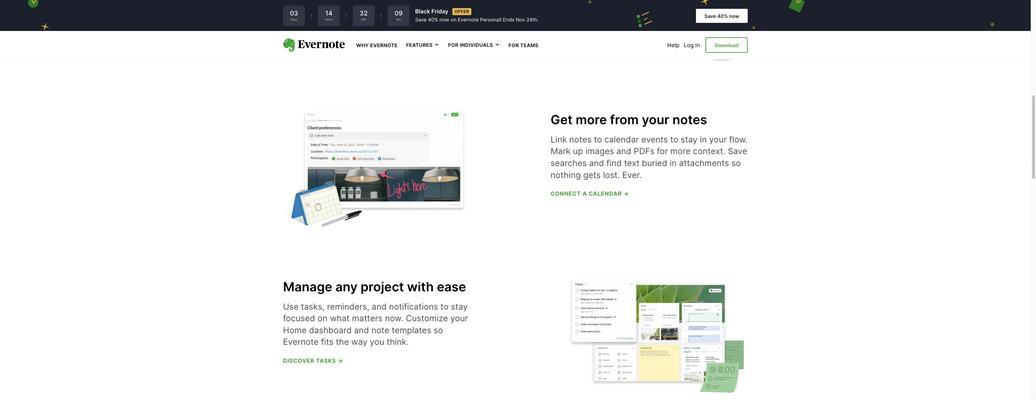 Task type: describe. For each thing, give the bounding box(es) containing it.
evernote inside use tasks, reminders, and notifications to stay focused on what matters now. customize your home dashboard and note templates so evernote fits the way you think.
[[283, 337, 319, 347]]

to for get more from your notes
[[670, 134, 679, 145]]

and down images
[[589, 158, 604, 168]]

context.
[[693, 146, 726, 157]]

stay for notes
[[681, 134, 698, 145]]

connect a calendar →
[[551, 190, 629, 197]]

a
[[583, 190, 587, 197]]

use tasks, reminders, and notifications to stay focused on what matters now. customize your home dashboard and note templates so evernote fits the way you think.
[[283, 302, 468, 347]]

3 : from the left
[[380, 12, 382, 19]]

40% for save 40% now on evernote personal! ends nov 24th.
[[428, 17, 438, 23]]

gets
[[583, 170, 601, 180]]

to for manage any project with ease
[[441, 302, 449, 312]]

ends
[[503, 17, 515, 23]]

offer
[[455, 9, 469, 14]]

save for save 40% now on evernote personal! ends nov 24th.
[[415, 17, 427, 23]]

discover
[[283, 357, 315, 364]]

1 vertical spatial evernote
[[370, 42, 398, 48]]

and up way
[[354, 325, 369, 336]]

log in link
[[684, 42, 700, 49]]

why evernote
[[356, 42, 398, 48]]

you
[[370, 337, 384, 347]]

project
[[361, 279, 404, 295]]

find
[[607, 158, 622, 168]]

evernote calendar integration showcase image
[[283, 108, 466, 230]]

what
[[330, 313, 350, 324]]

for teams link
[[509, 42, 539, 49]]

think.
[[387, 337, 409, 347]]

with
[[407, 279, 434, 295]]

images
[[586, 146, 614, 157]]

why
[[356, 42, 369, 48]]

for
[[657, 146, 668, 157]]

buried
[[642, 158, 668, 168]]

fits
[[321, 337, 334, 347]]

0 vertical spatial notes
[[673, 112, 707, 128]]

save inside the link notes to calendar events to stay in your flow. mark up images and pdfs for more context. save searches and find text buried in attachments so nothing gets lost. ever.
[[728, 146, 748, 157]]

40% for save 40% now
[[718, 13, 728, 19]]

tasks,
[[301, 302, 325, 312]]

mark
[[551, 146, 571, 157]]

teams
[[520, 42, 539, 48]]

link notes to calendar events to stay in your flow. mark up images and pdfs for more context. save searches and find text buried in attachments so nothing gets lost. ever.
[[551, 134, 748, 180]]

lost.
[[603, 170, 620, 180]]

download
[[715, 42, 739, 48]]

so inside use tasks, reminders, and notifications to stay focused on what matters now. customize your home dashboard and note templates so evernote fits the way you think.
[[434, 325, 443, 336]]

for individuals button
[[448, 42, 500, 49]]

for teams
[[509, 42, 539, 48]]

notifications
[[389, 302, 438, 312]]

1 vertical spatial →
[[338, 357, 343, 364]]

log
[[684, 42, 694, 49]]

1 vertical spatial in
[[700, 134, 707, 145]]

03
[[290, 10, 298, 17]]

personal!
[[480, 17, 502, 23]]

pdfs
[[634, 146, 655, 157]]

14 hours
[[325, 10, 333, 21]]

calendar
[[589, 190, 622, 197]]

get more from your notes
[[551, 112, 707, 128]]

1 horizontal spatial →
[[624, 190, 629, 197]]

features button
[[406, 42, 440, 49]]

now for save 40% now on evernote personal! ends nov 24th.
[[440, 17, 449, 23]]

calendar
[[605, 134, 639, 145]]

connect a calendar → link
[[551, 190, 629, 197]]

for for for individuals
[[448, 42, 459, 48]]

matters
[[352, 313, 383, 324]]

and up matters
[[372, 302, 387, 312]]

08
[[395, 10, 403, 17]]

discover tasks → link
[[283, 357, 343, 364]]

your inside use tasks, reminders, and notifications to stay focused on what matters now. customize your home dashboard and note templates so evernote fits the way you think.
[[451, 313, 468, 324]]

1 horizontal spatial on
[[451, 17, 457, 23]]

any
[[336, 279, 358, 295]]

connect
[[551, 190, 581, 197]]

nothing
[[551, 170, 581, 180]]

evernote tasks showcase image
[[565, 275, 748, 397]]

events
[[642, 134, 668, 145]]

now for save 40% now
[[729, 13, 740, 19]]

0 vertical spatial in
[[696, 42, 700, 49]]

manage any project with ease
[[283, 279, 466, 295]]

black
[[415, 8, 430, 15]]



Task type: locate. For each thing, give the bounding box(es) containing it.
0 vertical spatial evernote
[[458, 17, 479, 23]]

save for save 40% now
[[705, 13, 716, 19]]

on down the offer
[[451, 17, 457, 23]]

sec
[[396, 18, 401, 21]]

0 horizontal spatial for
[[448, 42, 459, 48]]

more
[[576, 112, 607, 128], [671, 146, 691, 157]]

1 horizontal spatial more
[[671, 146, 691, 157]]

0 vertical spatial →
[[624, 190, 629, 197]]

to down ease on the left of the page
[[441, 302, 449, 312]]

so down the customize
[[434, 325, 443, 336]]

in up context.
[[700, 134, 707, 145]]

stay up context.
[[681, 134, 698, 145]]

0 horizontal spatial :
[[311, 12, 312, 19]]

for individuals
[[448, 42, 493, 48]]

from
[[610, 112, 639, 128]]

manage
[[283, 279, 332, 295]]

on
[[451, 17, 457, 23], [318, 313, 328, 324]]

save up download link
[[705, 13, 716, 19]]

stay for ease
[[451, 302, 468, 312]]

1 horizontal spatial your
[[642, 112, 670, 128]]

help link
[[668, 42, 680, 49]]

1 vertical spatial stay
[[451, 302, 468, 312]]

0 vertical spatial so
[[732, 158, 741, 168]]

evernote right why
[[370, 42, 398, 48]]

now.
[[385, 313, 404, 324]]

1 horizontal spatial 40%
[[718, 13, 728, 19]]

0 horizontal spatial so
[[434, 325, 443, 336]]

1 horizontal spatial to
[[594, 134, 602, 145]]

discover tasks →
[[283, 357, 343, 364]]

black friday
[[415, 8, 448, 15]]

1 vertical spatial so
[[434, 325, 443, 336]]

1 vertical spatial notes
[[569, 134, 592, 145]]

text
[[624, 158, 640, 168]]

note
[[372, 325, 389, 336]]

nov
[[516, 17, 525, 23]]

stay down ease on the left of the page
[[451, 302, 468, 312]]

in right log
[[696, 42, 700, 49]]

2 horizontal spatial evernote
[[458, 17, 479, 23]]

days
[[291, 18, 297, 21]]

1 horizontal spatial so
[[732, 158, 741, 168]]

2 horizontal spatial :
[[380, 12, 382, 19]]

→ down ever.
[[624, 190, 629, 197]]

1 vertical spatial your
[[709, 134, 727, 145]]

2 vertical spatial your
[[451, 313, 468, 324]]

→ right tasks
[[338, 357, 343, 364]]

40% down black friday
[[428, 17, 438, 23]]

to inside use tasks, reminders, and notifications to stay focused on what matters now. customize your home dashboard and note templates so evernote fits the way you think.
[[441, 302, 449, 312]]

2 : from the left
[[346, 12, 347, 19]]

32 min
[[360, 10, 368, 21]]

:
[[311, 12, 312, 19], [346, 12, 347, 19], [380, 12, 382, 19]]

on inside use tasks, reminders, and notifications to stay focused on what matters now. customize your home dashboard and note templates so evernote fits the way you think.
[[318, 313, 328, 324]]

evernote down the offer
[[458, 17, 479, 23]]

save 40% now
[[705, 13, 740, 19]]

get
[[551, 112, 573, 128]]

2 vertical spatial in
[[670, 158, 677, 168]]

: left 14 hours
[[311, 12, 312, 19]]

so
[[732, 158, 741, 168], [434, 325, 443, 336]]

features
[[406, 42, 433, 48]]

0 horizontal spatial evernote
[[283, 337, 319, 347]]

1 vertical spatial on
[[318, 313, 328, 324]]

ease
[[437, 279, 466, 295]]

way
[[351, 337, 368, 347]]

03 days
[[290, 10, 298, 21]]

for left teams
[[509, 42, 519, 48]]

1 vertical spatial more
[[671, 146, 691, 157]]

stay inside use tasks, reminders, and notifications to stay focused on what matters now. customize your home dashboard and note templates so evernote fits the way you think.
[[451, 302, 468, 312]]

so down 'flow.'
[[732, 158, 741, 168]]

in
[[696, 42, 700, 49], [700, 134, 707, 145], [670, 158, 677, 168]]

0 vertical spatial more
[[576, 112, 607, 128]]

evernote logo image
[[283, 38, 345, 52]]

more right for
[[671, 146, 691, 157]]

1 horizontal spatial now
[[729, 13, 740, 19]]

to right 'events'
[[670, 134, 679, 145]]

on up the dashboard
[[318, 313, 328, 324]]

your up 'events'
[[642, 112, 670, 128]]

the
[[336, 337, 349, 347]]

and down 'calendar'
[[617, 146, 632, 157]]

save 40% now on evernote personal! ends nov 24th.
[[415, 17, 539, 23]]

1 horizontal spatial :
[[346, 12, 347, 19]]

save
[[705, 13, 716, 19], [415, 17, 427, 23], [728, 146, 748, 157]]

now down friday
[[440, 17, 449, 23]]

templates
[[392, 325, 431, 336]]

notes
[[673, 112, 707, 128], [569, 134, 592, 145]]

2 vertical spatial evernote
[[283, 337, 319, 347]]

0 vertical spatial on
[[451, 17, 457, 23]]

1 horizontal spatial stay
[[681, 134, 698, 145]]

2 horizontal spatial to
[[670, 134, 679, 145]]

in right the buried
[[670, 158, 677, 168]]

more inside the link notes to calendar events to stay in your flow. mark up images and pdfs for more context. save searches and find text buried in attachments so nothing gets lost. ever.
[[671, 146, 691, 157]]

0 horizontal spatial →
[[338, 357, 343, 364]]

for inside for teams link
[[509, 42, 519, 48]]

friday
[[432, 8, 448, 15]]

to up images
[[594, 134, 602, 145]]

0 horizontal spatial your
[[451, 313, 468, 324]]

your inside the link notes to calendar events to stay in your flow. mark up images and pdfs for more context. save searches and find text buried in attachments so nothing gets lost. ever.
[[709, 134, 727, 145]]

1 horizontal spatial for
[[509, 42, 519, 48]]

hours
[[325, 18, 333, 21]]

08 sec
[[395, 10, 403, 21]]

2 horizontal spatial save
[[728, 146, 748, 157]]

dashboard
[[309, 325, 352, 336]]

now up download link
[[729, 13, 740, 19]]

for for for teams
[[509, 42, 519, 48]]

link
[[551, 134, 567, 145]]

0 vertical spatial stay
[[681, 134, 698, 145]]

to
[[594, 134, 602, 145], [670, 134, 679, 145], [441, 302, 449, 312]]

tasks
[[316, 357, 336, 364]]

for inside "button"
[[448, 42, 459, 48]]

1 horizontal spatial notes
[[673, 112, 707, 128]]

2 horizontal spatial your
[[709, 134, 727, 145]]

focused
[[283, 313, 315, 324]]

: left the 32 min
[[346, 12, 347, 19]]

ever.
[[623, 170, 642, 180]]

32
[[360, 10, 368, 17]]

use
[[283, 302, 299, 312]]

for
[[448, 42, 459, 48], [509, 42, 519, 48]]

up
[[573, 146, 583, 157]]

0 horizontal spatial more
[[576, 112, 607, 128]]

0 horizontal spatial save
[[415, 17, 427, 23]]

evernote notes showcase image
[[565, 0, 748, 61]]

: left 08 sec
[[380, 12, 382, 19]]

attachments
[[679, 158, 729, 168]]

→
[[624, 190, 629, 197], [338, 357, 343, 364]]

help
[[668, 42, 680, 49]]

and
[[617, 146, 632, 157], [589, 158, 604, 168], [372, 302, 387, 312], [354, 325, 369, 336]]

so inside the link notes to calendar events to stay in your flow. mark up images and pdfs for more context. save searches and find text buried in attachments so nothing gets lost. ever.
[[732, 158, 741, 168]]

save down 'flow.'
[[728, 146, 748, 157]]

home
[[283, 325, 307, 336]]

evernote down home
[[283, 337, 319, 347]]

0 horizontal spatial 40%
[[428, 17, 438, 23]]

your up context.
[[709, 134, 727, 145]]

searches
[[551, 158, 587, 168]]

0 vertical spatial your
[[642, 112, 670, 128]]

24th.
[[527, 17, 539, 23]]

customize
[[406, 313, 448, 324]]

min
[[361, 18, 366, 21]]

why evernote link
[[356, 42, 398, 49]]

download link
[[706, 37, 748, 53]]

1 horizontal spatial save
[[705, 13, 716, 19]]

your
[[642, 112, 670, 128], [709, 134, 727, 145], [451, 313, 468, 324]]

flow.
[[729, 134, 748, 145]]

0 horizontal spatial to
[[441, 302, 449, 312]]

individuals
[[460, 42, 493, 48]]

40% up download link
[[718, 13, 728, 19]]

save down black
[[415, 17, 427, 23]]

0 horizontal spatial stay
[[451, 302, 468, 312]]

for left 'individuals'
[[448, 42, 459, 48]]

your right the customize
[[451, 313, 468, 324]]

stay inside the link notes to calendar events to stay in your flow. mark up images and pdfs for more context. save searches and find text buried in attachments so nothing gets lost. ever.
[[681, 134, 698, 145]]

0 horizontal spatial notes
[[569, 134, 592, 145]]

0 horizontal spatial on
[[318, 313, 328, 324]]

1 horizontal spatial evernote
[[370, 42, 398, 48]]

40%
[[718, 13, 728, 19], [428, 17, 438, 23]]

more right 'get'
[[576, 112, 607, 128]]

now
[[729, 13, 740, 19], [440, 17, 449, 23]]

0 horizontal spatial now
[[440, 17, 449, 23]]

reminders,
[[327, 302, 369, 312]]

14
[[325, 10, 333, 17]]

log in
[[684, 42, 700, 49]]

save 40% now link
[[696, 9, 748, 23]]

1 : from the left
[[311, 12, 312, 19]]

notes inside the link notes to calendar events to stay in your flow. mark up images and pdfs for more context. save searches and find text buried in attachments so nothing gets lost. ever.
[[569, 134, 592, 145]]



Task type: vqa. For each thing, say whether or not it's contained in the screenshot.


